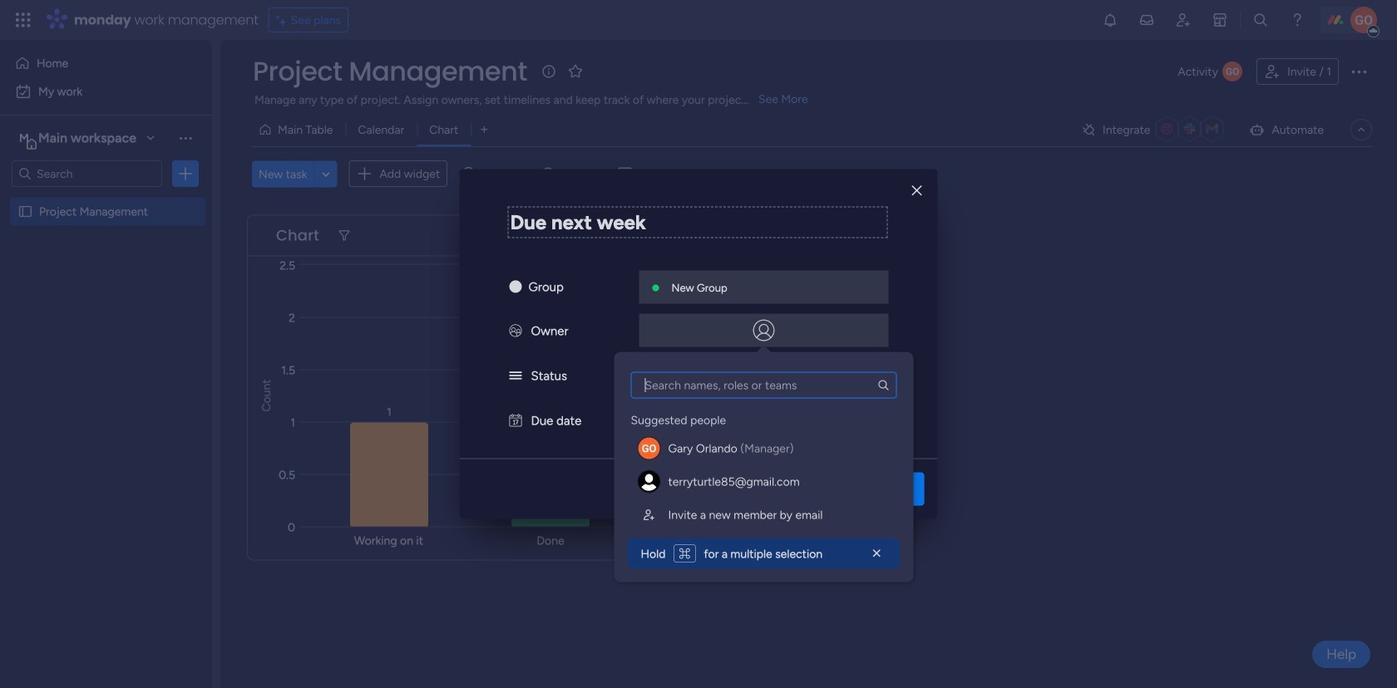 Task type: describe. For each thing, give the bounding box(es) containing it.
notifications image
[[1102, 12, 1118, 28]]

update feed image
[[1138, 12, 1155, 28]]

add view image
[[481, 124, 488, 136]]

help image
[[1289, 12, 1306, 28]]

arrow down image
[[670, 164, 690, 184]]

monday marketplace image
[[1212, 12, 1228, 28]]

select product image
[[15, 12, 32, 28]]

invite members image
[[1175, 12, 1192, 28]]

v2 status image
[[509, 369, 522, 384]]

more dots image
[[770, 230, 782, 242]]

dapulse date column image
[[509, 414, 522, 429]]

collapse board header image
[[1355, 123, 1368, 136]]

1 [object object] element from the top
[[631, 432, 897, 465]]

public board image
[[17, 204, 33, 220]]

gary orlando image
[[1350, 7, 1377, 33]]

Search field
[[476, 162, 525, 186]]

search image
[[877, 379, 890, 392]]

suggested people row
[[631, 405, 726, 429]]



Task type: locate. For each thing, give the bounding box(es) containing it.
1 vertical spatial close image
[[869, 546, 885, 562]]

0 horizontal spatial list box
[[0, 194, 212, 450]]

0 horizontal spatial close image
[[869, 546, 885, 562]]

1 vertical spatial option
[[10, 78, 202, 105]]

tree grid
[[631, 405, 897, 532]]

option
[[10, 50, 202, 77], [10, 78, 202, 105], [0, 197, 212, 200]]

None search field
[[631, 372, 897, 399]]

3 [object object] element from the top
[[631, 499, 897, 532]]

close image
[[912, 185, 922, 197], [869, 546, 885, 562]]

workspace selection element
[[16, 128, 139, 150]]

v2 sun image
[[509, 280, 522, 295]]

Search in workspace field
[[35, 164, 139, 183]]

workspace image
[[16, 129, 32, 147]]

show board description image
[[539, 63, 559, 80]]

search everything image
[[1252, 12, 1269, 28]]

Search for content search field
[[631, 372, 897, 399]]

1 horizontal spatial list box
[[627, 372, 900, 532]]

2 [object object] element from the top
[[631, 465, 897, 499]]

[object object] element
[[631, 432, 897, 465], [631, 465, 897, 499], [631, 499, 897, 532]]

board activity image
[[1222, 62, 1242, 81]]

0 vertical spatial close image
[[912, 185, 922, 197]]

angle down image
[[322, 168, 330, 180]]

0 vertical spatial option
[[10, 50, 202, 77]]

v2 multiple person column image
[[509, 324, 522, 339]]

add to favorites image
[[567, 63, 584, 79]]

dialog
[[459, 169, 938, 519], [614, 352, 913, 583]]

2 vertical spatial option
[[0, 197, 212, 200]]

list box
[[0, 194, 212, 450], [627, 372, 900, 532]]

see plans image
[[276, 11, 291, 29]]

v2 search image
[[463, 165, 476, 183]]

None field
[[249, 54, 531, 89], [272, 225, 323, 247], [249, 54, 531, 89], [272, 225, 323, 247]]

1 horizontal spatial close image
[[912, 185, 922, 197]]

alert
[[627, 538, 900, 569]]



Task type: vqa. For each thing, say whether or not it's contained in the screenshot.
WORK
no



